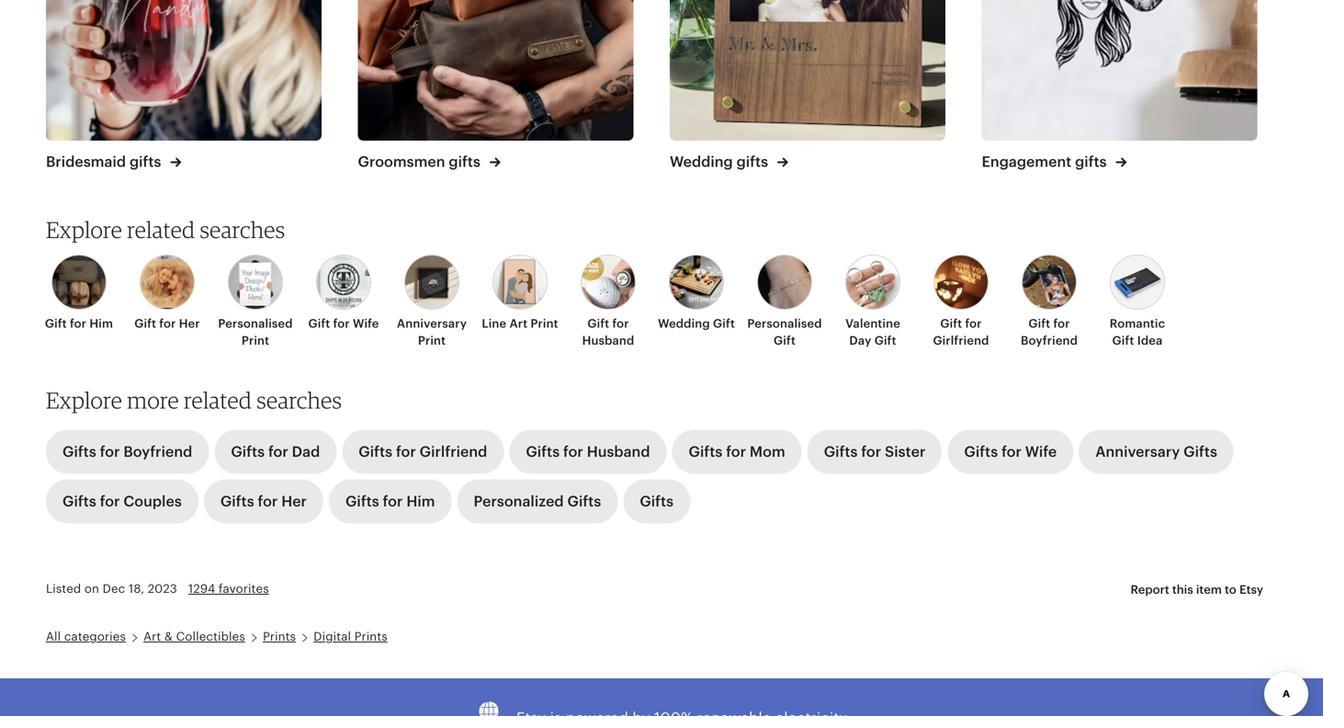 Task type: vqa. For each thing, say whether or not it's contained in the screenshot.
2nd 12.99 from the left
no



Task type: locate. For each thing, give the bounding box(es) containing it.
item
[[1197, 583, 1222, 597]]

print
[[531, 317, 559, 331], [242, 334, 269, 347], [418, 334, 446, 347]]

her left personalised print
[[179, 317, 200, 331]]

18,
[[129, 582, 145, 596]]

for for gift for girlfriend
[[966, 317, 982, 331]]

gifts inside 'link'
[[568, 493, 601, 510]]

0 vertical spatial wife
[[353, 317, 379, 331]]

personalised for gift
[[748, 317, 822, 331]]

for
[[70, 317, 87, 331], [159, 317, 176, 331], [333, 317, 350, 331], [613, 317, 629, 331], [966, 317, 982, 331], [1054, 317, 1071, 331], [100, 444, 120, 460], [268, 444, 288, 460], [396, 444, 416, 460], [564, 444, 584, 460], [726, 444, 746, 460], [862, 444, 882, 460], [1002, 444, 1022, 460], [100, 493, 120, 510], [258, 493, 278, 510], [383, 493, 403, 510]]

1 horizontal spatial wife
[[1026, 444, 1057, 460]]

for for gifts for sister
[[862, 444, 882, 460]]

him inside explore related searches region
[[90, 317, 113, 331]]

related up gift for her link
[[127, 216, 195, 243]]

explore up gifts for boyfriend 'link'
[[46, 387, 122, 414]]

anniversary inside 'anniversary gifts' link
[[1096, 444, 1181, 460]]

personalised left gift for wife
[[218, 317, 293, 331]]

explore inside explore related searches region
[[46, 216, 122, 243]]

1 horizontal spatial print
[[418, 334, 446, 347]]

boyfriend inside explore related searches region
[[1021, 334, 1078, 347]]

gifts for sister
[[824, 444, 926, 460]]

gifts for wedding
[[737, 153, 769, 170]]

anniversary for print
[[397, 317, 467, 331]]

boyfriend
[[1021, 334, 1078, 347], [124, 444, 192, 460]]

1 horizontal spatial boyfriend
[[1021, 334, 1078, 347]]

0 vertical spatial him
[[90, 317, 113, 331]]

1 vertical spatial explore
[[46, 387, 122, 414]]

gifts for couples
[[63, 493, 182, 510]]

gifts for wife
[[965, 444, 999, 460]]

gift inside gift for boyfriend
[[1029, 317, 1051, 331]]

1 vertical spatial searches
[[257, 387, 342, 414]]

1 horizontal spatial girlfriend
[[933, 334, 990, 347]]

2 personalised from the left
[[748, 317, 822, 331]]

0 vertical spatial boyfriend
[[1021, 334, 1078, 347]]

for for gift for him
[[70, 317, 87, 331]]

0 vertical spatial related
[[127, 216, 195, 243]]

her inside gifts for her link
[[281, 493, 307, 510]]

husband for gift for husband
[[582, 334, 635, 347]]

groomsmen gifts link
[[358, 0, 634, 172]]

1 personalised from the left
[[218, 317, 293, 331]]

related inside region
[[127, 216, 195, 243]]

for inside the gift for girlfriend
[[966, 317, 982, 331]]

print inside personalised print
[[242, 334, 269, 347]]

gifts for husband
[[526, 444, 650, 460]]

2 gifts from the left
[[449, 153, 481, 170]]

1 gifts from the left
[[130, 153, 161, 170]]

1 explore from the top
[[46, 216, 122, 243]]

groomsmen gifts
[[358, 153, 484, 170]]

1 horizontal spatial her
[[281, 493, 307, 510]]

wife inside explore related searches region
[[353, 317, 379, 331]]

girlfriend inside explore related searches region
[[933, 334, 990, 347]]

1 horizontal spatial him
[[407, 493, 435, 510]]

wife
[[353, 317, 379, 331], [1026, 444, 1057, 460]]

gift inside romantic gift idea
[[1113, 334, 1135, 347]]

0 vertical spatial searches
[[200, 216, 285, 243]]

1294
[[188, 582, 215, 596]]

boyfriend inside 'link'
[[124, 444, 192, 460]]

anniversary
[[397, 317, 467, 331], [1096, 444, 1181, 460]]

0 horizontal spatial prints
[[263, 630, 296, 644]]

explore for explore more related searches
[[46, 387, 122, 414]]

0 horizontal spatial boyfriend
[[124, 444, 192, 460]]

for for gift for husband
[[613, 317, 629, 331]]

1 vertical spatial him
[[407, 493, 435, 510]]

gift for husband
[[582, 317, 635, 347]]

1 horizontal spatial personalised
[[748, 317, 822, 331]]

0 vertical spatial wedding
[[670, 153, 733, 170]]

girlfriend left gift for boyfriend
[[933, 334, 990, 347]]

gifts for girlfriend
[[359, 444, 393, 460]]

0 horizontal spatial wife
[[353, 317, 379, 331]]

related right more
[[184, 387, 252, 414]]

boyfriend left romantic gift idea
[[1021, 334, 1078, 347]]

0 vertical spatial girlfriend
[[933, 334, 990, 347]]

art right line
[[510, 317, 528, 331]]

1 vertical spatial her
[[281, 493, 307, 510]]

1 vertical spatial boyfriend
[[124, 444, 192, 460]]

anniversary print
[[397, 317, 467, 347]]

gift inside the gift for husband
[[588, 317, 610, 331]]

0 horizontal spatial personalised
[[218, 317, 293, 331]]

him
[[90, 317, 113, 331], [407, 493, 435, 510]]

gifts for wife link
[[948, 430, 1074, 474]]

explore up gift for him link
[[46, 216, 122, 243]]

engagement gifts link
[[982, 0, 1258, 172]]

for inside the gift for husband
[[613, 317, 629, 331]]

gifts
[[130, 153, 161, 170], [449, 153, 481, 170], [737, 153, 769, 170], [1076, 153, 1107, 170]]

1 horizontal spatial prints
[[355, 630, 388, 644]]

gift inside personalised gift
[[774, 334, 796, 347]]

report this item to etsy button
[[1117, 573, 1278, 606]]

line art print
[[482, 317, 559, 331]]

day
[[850, 334, 872, 347]]

art left the &
[[144, 630, 161, 644]]

for inside gift for boyfriend
[[1054, 317, 1071, 331]]

art
[[510, 317, 528, 331], [144, 630, 161, 644]]

him left gift for her
[[90, 317, 113, 331]]

gifts for dad link
[[214, 430, 337, 474]]

1 vertical spatial girlfriend
[[420, 444, 488, 460]]

her for gift for her
[[179, 317, 200, 331]]

1 vertical spatial husband
[[587, 444, 650, 460]]

prints right "digital"
[[355, 630, 388, 644]]

dad
[[292, 444, 320, 460]]

digital prints link
[[314, 630, 388, 644]]

gifts for dad
[[231, 444, 320, 460]]

0 horizontal spatial her
[[179, 317, 200, 331]]

2 explore from the top
[[46, 387, 122, 414]]

wedding
[[670, 153, 733, 170], [658, 317, 710, 331]]

1 horizontal spatial art
[[510, 317, 528, 331]]

gifts for her
[[220, 493, 307, 510]]

1294 favorites link
[[188, 582, 269, 596]]

anniversary print link
[[393, 255, 471, 349]]

digital prints
[[314, 630, 388, 644]]

print for anniversary print
[[418, 334, 446, 347]]

0 horizontal spatial anniversary
[[397, 317, 467, 331]]

boyfriend for gift for boyfriend
[[1021, 334, 1078, 347]]

husband
[[582, 334, 635, 347], [587, 444, 650, 460]]

gifts for him link
[[329, 479, 452, 524]]

prints left "digital"
[[263, 630, 296, 644]]

wedding gifts link
[[670, 0, 946, 172]]

for for gifts for dad
[[268, 444, 288, 460]]

2 horizontal spatial print
[[531, 317, 559, 331]]

0 vertical spatial anniversary
[[397, 317, 467, 331]]

wife for gifts for wife
[[1026, 444, 1057, 460]]

personalized
[[474, 493, 564, 510]]

categories
[[64, 630, 126, 644]]

line
[[482, 317, 507, 331]]

0 horizontal spatial him
[[90, 317, 113, 331]]

searches up dad
[[257, 387, 342, 414]]

gifts for couples
[[63, 493, 96, 510]]

2023
[[148, 582, 177, 596]]

husband inside the gifts for husband link
[[587, 444, 650, 460]]

anniversary inside anniversary print link
[[397, 317, 467, 331]]

gifts
[[63, 444, 96, 460], [231, 444, 265, 460], [359, 444, 393, 460], [526, 444, 560, 460], [689, 444, 723, 460], [824, 444, 858, 460], [965, 444, 999, 460], [1184, 444, 1218, 460], [63, 493, 96, 510], [220, 493, 254, 510], [346, 493, 379, 510], [568, 493, 601, 510], [640, 493, 674, 510]]

explore
[[46, 216, 122, 243], [46, 387, 122, 414]]

3 gifts from the left
[[737, 153, 769, 170]]

4 gifts from the left
[[1076, 153, 1107, 170]]

gift for boyfriend link
[[1011, 255, 1088, 349]]

report
[[1131, 583, 1170, 597]]

personalised
[[218, 317, 293, 331], [748, 317, 822, 331]]

dec
[[103, 582, 125, 596]]

searches inside region
[[200, 216, 285, 243]]

prints
[[263, 630, 296, 644], [355, 630, 388, 644]]

anniversary gifts
[[1096, 444, 1218, 460]]

searches up personalised print link
[[200, 216, 285, 243]]

personalised left valentine
[[748, 317, 822, 331]]

gifts for her
[[220, 493, 254, 510]]

personalised gift
[[748, 317, 822, 347]]

gifts for sister
[[824, 444, 858, 460]]

wife for gift for wife
[[353, 317, 379, 331]]

1 vertical spatial art
[[144, 630, 161, 644]]

romantic
[[1110, 317, 1166, 331]]

engagement
[[982, 153, 1072, 170]]

prints link
[[263, 630, 296, 644]]

him down gifts for girlfriend
[[407, 493, 435, 510]]

gifts for sister link
[[808, 430, 943, 474]]

husband inside gift for husband link
[[582, 334, 635, 347]]

0 vertical spatial her
[[179, 317, 200, 331]]

for for gift for boyfriend
[[1054, 317, 1071, 331]]

wedding gift link
[[658, 255, 735, 332]]

personalized gifts link
[[457, 479, 618, 524]]

romantic gift idea link
[[1099, 255, 1177, 349]]

0 vertical spatial husband
[[582, 334, 635, 347]]

for for gift for her
[[159, 317, 176, 331]]

0 vertical spatial explore
[[46, 216, 122, 243]]

gift for her link
[[129, 255, 206, 332]]

0 vertical spatial art
[[510, 317, 528, 331]]

1 vertical spatial anniversary
[[1096, 444, 1181, 460]]

mom
[[750, 444, 786, 460]]

all categories link
[[46, 630, 126, 644]]

gifts for boyfriend link
[[46, 430, 209, 474]]

0 horizontal spatial girlfriend
[[420, 444, 488, 460]]

bridesmaid gifts link
[[46, 0, 322, 172]]

for for gifts for her
[[258, 493, 278, 510]]

gifts for him
[[346, 493, 435, 510]]

art inside explore related searches region
[[510, 317, 528, 331]]

her inside gift for her link
[[179, 317, 200, 331]]

0 horizontal spatial print
[[242, 334, 269, 347]]

1 horizontal spatial anniversary
[[1096, 444, 1181, 460]]

1 vertical spatial wife
[[1026, 444, 1057, 460]]

wedding inside explore related searches region
[[658, 317, 710, 331]]

girlfriend up gifts for him link
[[420, 444, 488, 460]]

print inside anniversary print
[[418, 334, 446, 347]]

her down dad
[[281, 493, 307, 510]]

print for personalised print
[[242, 334, 269, 347]]

personalised print link
[[217, 255, 294, 349]]

1 vertical spatial wedding
[[658, 317, 710, 331]]

boyfriend up couples
[[124, 444, 192, 460]]



Task type: describe. For each thing, give the bounding box(es) containing it.
personalised for print
[[218, 317, 293, 331]]

2 prints from the left
[[355, 630, 388, 644]]

gift inside the gift for girlfriend
[[941, 317, 963, 331]]

favorites
[[219, 582, 269, 596]]

1 prints from the left
[[263, 630, 296, 644]]

listed
[[46, 582, 81, 596]]

on
[[84, 582, 99, 596]]

gift for wife
[[308, 317, 379, 331]]

groomsmen
[[358, 153, 445, 170]]

gifts for boyfriend
[[63, 444, 96, 460]]

sister
[[885, 444, 926, 460]]

for for gifts for mom
[[726, 444, 746, 460]]

for for gifts for him
[[383, 493, 403, 510]]

gift for him
[[45, 317, 113, 331]]

couples
[[124, 493, 182, 510]]

wedding gift
[[658, 317, 735, 331]]

for for gift for wife
[[333, 317, 350, 331]]

to
[[1225, 583, 1237, 597]]

explore more related searches
[[46, 387, 342, 414]]

gift for boyfriend
[[1021, 317, 1078, 347]]

all
[[46, 630, 61, 644]]

boyfriend for gifts for boyfriend
[[124, 444, 192, 460]]

valentine day gift
[[846, 317, 901, 347]]

gifts for couples link
[[46, 479, 198, 524]]

art & collectibles
[[144, 630, 245, 644]]

for for gifts for husband
[[564, 444, 584, 460]]

this
[[1173, 583, 1194, 597]]

&
[[164, 630, 173, 644]]

gifts for her link
[[204, 479, 324, 524]]

bridesmaid
[[46, 153, 126, 170]]

gifts for mom link
[[672, 430, 802, 474]]

for for gifts for couples
[[100, 493, 120, 510]]

gifts link
[[624, 479, 690, 524]]

etsy
[[1240, 583, 1264, 597]]

gifts for girlfriend link
[[342, 430, 504, 474]]

gift for husband link
[[570, 255, 647, 349]]

gift for him link
[[40, 255, 118, 332]]

girlfriend for gift for girlfriend
[[933, 334, 990, 347]]

gifts for groomsmen
[[449, 153, 481, 170]]

gifts for wife
[[965, 444, 1057, 460]]

valentine day gift link
[[835, 255, 912, 349]]

gifts for engagement
[[1076, 153, 1107, 170]]

personalised print
[[218, 317, 293, 347]]

for for gifts for boyfriend
[[100, 444, 120, 460]]

bridesmaid gifts
[[46, 153, 165, 170]]

1 vertical spatial related
[[184, 387, 252, 414]]

gifts for girlfriend
[[359, 444, 488, 460]]

gift for girlfriend
[[933, 317, 990, 347]]

gift inside valentine day gift
[[875, 334, 897, 347]]

romantic gift idea
[[1110, 317, 1166, 347]]

line art print link
[[482, 255, 559, 332]]

gifts for boyfriend
[[63, 444, 192, 460]]

gifts for him
[[346, 493, 379, 510]]

personalized gifts
[[474, 493, 601, 510]]

for for gifts for wife
[[1002, 444, 1022, 460]]

idea
[[1138, 334, 1163, 347]]

collectibles
[[176, 630, 245, 644]]

gifts for mom
[[689, 444, 723, 460]]

for for gifts for girlfriend
[[396, 444, 416, 460]]

digital
[[314, 630, 351, 644]]

explore for explore related searches
[[46, 216, 122, 243]]

him for gifts for him
[[407, 493, 435, 510]]

gifts for bridesmaid
[[130, 153, 161, 170]]

wedding gifts
[[670, 153, 772, 170]]

personalised gift link
[[746, 255, 824, 349]]

her for gifts for her
[[281, 493, 307, 510]]

all categories
[[46, 630, 126, 644]]

wedding for wedding gifts
[[670, 153, 733, 170]]

husband for gifts for husband
[[587, 444, 650, 460]]

explore related searches
[[46, 216, 285, 243]]

1294 favorites
[[188, 582, 269, 596]]

valentine
[[846, 317, 901, 331]]

gifts for husband
[[526, 444, 560, 460]]

gift for wife link
[[305, 255, 382, 332]]

gift for girlfriend link
[[923, 255, 1000, 349]]

anniversary for gifts
[[1096, 444, 1181, 460]]

girlfriend for gifts for girlfriend
[[420, 444, 488, 460]]

gifts for dad
[[231, 444, 265, 460]]

explore related searches region
[[35, 216, 1289, 382]]

gift for her
[[134, 317, 200, 331]]

gifts for husband link
[[510, 430, 667, 474]]

wedding for wedding gift
[[658, 317, 710, 331]]

anniversary gifts link
[[1079, 430, 1235, 474]]

more
[[127, 387, 179, 414]]

listed on dec 18, 2023
[[46, 582, 177, 596]]

him for gift for him
[[90, 317, 113, 331]]

gifts for mom
[[689, 444, 786, 460]]

0 horizontal spatial art
[[144, 630, 161, 644]]



